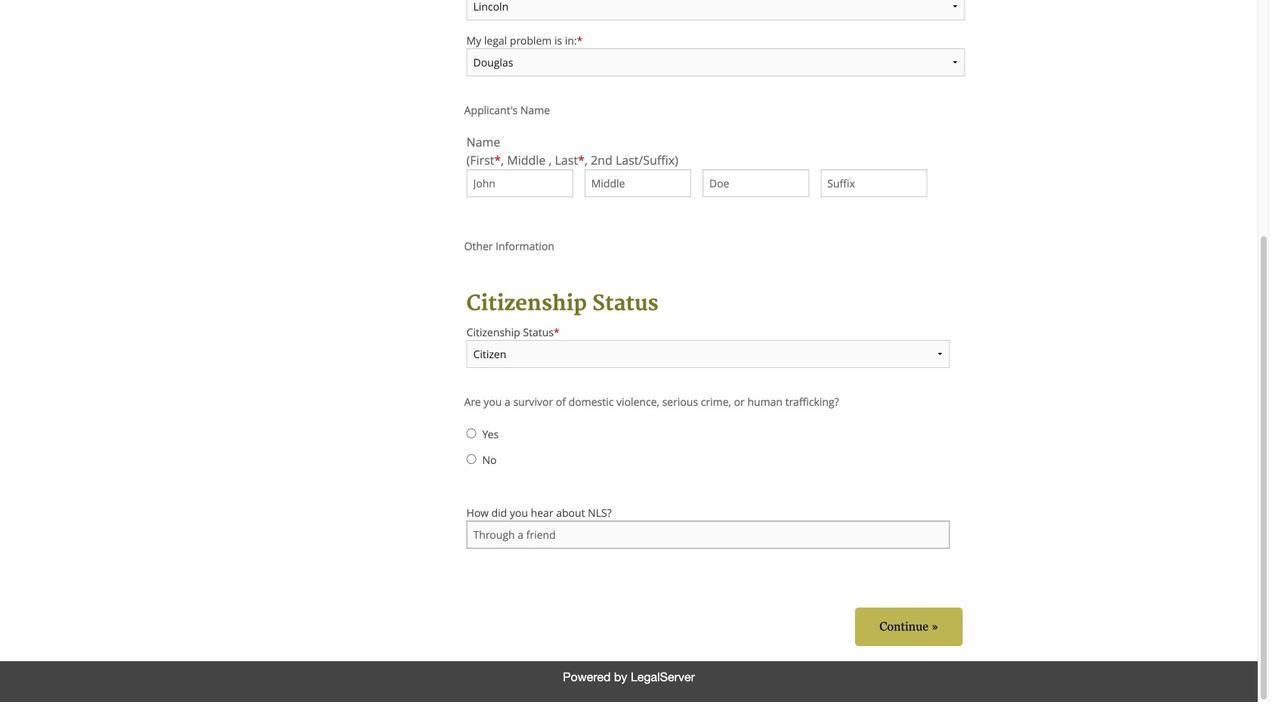 Task type: describe. For each thing, give the bounding box(es) containing it.
Suffix text field
[[821, 169, 928, 197]]



Task type: locate. For each thing, give the bounding box(es) containing it.
First* text field
[[467, 169, 574, 197]]

Middle text field
[[585, 169, 692, 197]]

Continue » submit
[[856, 608, 963, 646]]

None radio
[[467, 429, 477, 439]]

None radio
[[467, 454, 477, 464]]

Last* text field
[[703, 169, 810, 197]]

None text field
[[467, 521, 951, 549]]



